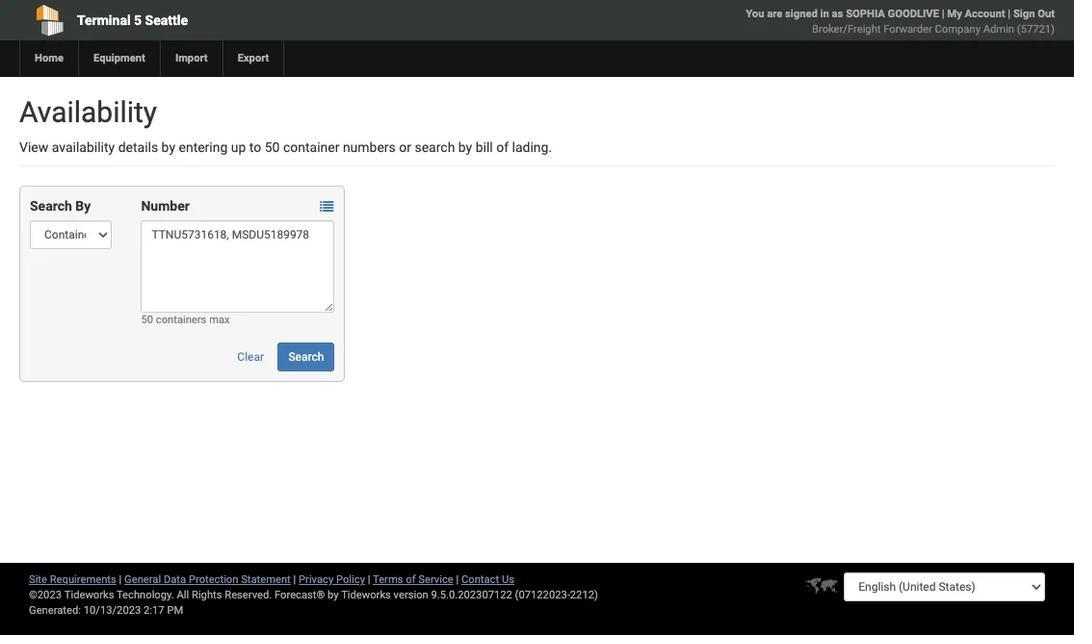 Task type: locate. For each thing, give the bounding box(es) containing it.
of right bill
[[496, 140, 509, 155]]

reserved.
[[225, 590, 272, 602]]

in
[[821, 8, 829, 20]]

|
[[942, 8, 945, 20], [1008, 8, 1011, 20], [119, 574, 122, 587], [293, 574, 296, 587], [368, 574, 370, 587], [456, 574, 459, 587]]

50 containers max
[[141, 314, 230, 327]]

clear
[[237, 351, 264, 364]]

0 horizontal spatial 50
[[141, 314, 153, 327]]

search by
[[30, 198, 91, 214]]

search left by
[[30, 198, 72, 214]]

search for search by
[[30, 198, 72, 214]]

0 vertical spatial search
[[30, 198, 72, 214]]

by
[[162, 140, 175, 155], [458, 140, 472, 155], [328, 590, 339, 602]]

by left bill
[[458, 140, 472, 155]]

5
[[134, 13, 142, 28]]

equipment link
[[78, 40, 160, 77]]

of up version
[[406, 574, 416, 587]]

view availability details by entering up to 50 container numbers or search by bill of lading.
[[19, 140, 552, 155]]

seattle
[[145, 13, 188, 28]]

my
[[948, 8, 962, 20]]

by down privacy policy link
[[328, 590, 339, 602]]

site requirements link
[[29, 574, 116, 587]]

| left my
[[942, 8, 945, 20]]

50
[[265, 140, 280, 155], [141, 314, 153, 327]]

search right clear button
[[289, 351, 324, 364]]

by inside site requirements | general data protection statement | privacy policy | terms of service | contact us ©2023 tideworks technology. all rights reserved. forecast® by tideworks version 9.5.0.202307122 (07122023-2212) generated: 10/13/2023 2:17 pm
[[328, 590, 339, 602]]

tideworks
[[341, 590, 391, 602]]

service
[[418, 574, 454, 587]]

by right details
[[162, 140, 175, 155]]

goodlive
[[888, 8, 939, 20]]

sign out link
[[1014, 8, 1055, 20]]

forecast®
[[275, 590, 325, 602]]

equipment
[[93, 52, 145, 65]]

(07122023-
[[515, 590, 570, 602]]

import
[[175, 52, 208, 65]]

| left 'sign'
[[1008, 8, 1011, 20]]

generated:
[[29, 605, 81, 618]]

search button
[[278, 343, 335, 372]]

1 horizontal spatial of
[[496, 140, 509, 155]]

all
[[177, 590, 189, 602]]

signed
[[785, 8, 818, 20]]

0 horizontal spatial search
[[30, 198, 72, 214]]

general
[[124, 574, 161, 587]]

version
[[394, 590, 429, 602]]

1 horizontal spatial search
[[289, 351, 324, 364]]

0 horizontal spatial of
[[406, 574, 416, 587]]

technology.
[[117, 590, 174, 602]]

©2023 tideworks
[[29, 590, 114, 602]]

| up 9.5.0.202307122
[[456, 574, 459, 587]]

availability
[[19, 95, 157, 129]]

of
[[496, 140, 509, 155], [406, 574, 416, 587]]

are
[[767, 8, 783, 20]]

terminal
[[77, 13, 131, 28]]

0 vertical spatial of
[[496, 140, 509, 155]]

1 horizontal spatial by
[[328, 590, 339, 602]]

0 vertical spatial 50
[[265, 140, 280, 155]]

you
[[746, 8, 765, 20]]

50 left containers
[[141, 314, 153, 327]]

entering
[[179, 140, 228, 155]]

1 vertical spatial of
[[406, 574, 416, 587]]

50 right to
[[265, 140, 280, 155]]

2:17
[[144, 605, 164, 618]]

account
[[965, 8, 1005, 20]]

statement
[[241, 574, 291, 587]]

1 vertical spatial search
[[289, 351, 324, 364]]

export
[[238, 52, 269, 65]]

search inside button
[[289, 351, 324, 364]]

1 horizontal spatial 50
[[265, 140, 280, 155]]

import link
[[160, 40, 222, 77]]

0 horizontal spatial by
[[162, 140, 175, 155]]

search
[[30, 198, 72, 214], [289, 351, 324, 364]]



Task type: vqa. For each thing, say whether or not it's contained in the screenshot.
Number Text Field at the left of page
yes



Task type: describe. For each thing, give the bounding box(es) containing it.
to
[[249, 140, 261, 155]]

1 vertical spatial 50
[[141, 314, 153, 327]]

privacy policy link
[[299, 574, 365, 587]]

pm
[[167, 605, 183, 618]]

contact us link
[[462, 574, 515, 587]]

admin
[[984, 23, 1015, 36]]

Number text field
[[141, 221, 335, 313]]

out
[[1038, 8, 1055, 20]]

max
[[209, 314, 230, 327]]

| up forecast®
[[293, 574, 296, 587]]

| left general
[[119, 574, 122, 587]]

terminal 5 seattle
[[77, 13, 188, 28]]

data
[[164, 574, 186, 587]]

us
[[502, 574, 515, 587]]

as
[[832, 8, 844, 20]]

home
[[35, 52, 64, 65]]

home link
[[19, 40, 78, 77]]

sign
[[1014, 8, 1035, 20]]

numbers
[[343, 140, 396, 155]]

search for search
[[289, 351, 324, 364]]

10/13/2023
[[84, 605, 141, 618]]

terms of service link
[[373, 574, 454, 587]]

sophia
[[846, 8, 885, 20]]

search
[[415, 140, 455, 155]]

lading.
[[512, 140, 552, 155]]

terms
[[373, 574, 403, 587]]

export link
[[222, 40, 284, 77]]

contact
[[462, 574, 499, 587]]

2212)
[[570, 590, 598, 602]]

2 horizontal spatial by
[[458, 140, 472, 155]]

you are signed in as sophia goodlive | my account | sign out broker/freight forwarder company admin (57721)
[[746, 8, 1055, 36]]

terminal 5 seattle link
[[19, 0, 434, 40]]

clear button
[[227, 343, 275, 372]]

details
[[118, 140, 158, 155]]

by
[[75, 198, 91, 214]]

or
[[399, 140, 411, 155]]

rights
[[192, 590, 222, 602]]

company
[[935, 23, 981, 36]]

site
[[29, 574, 47, 587]]

containers
[[156, 314, 207, 327]]

| up the tideworks
[[368, 574, 370, 587]]

9.5.0.202307122
[[431, 590, 512, 602]]

forwarder
[[884, 23, 933, 36]]

policy
[[336, 574, 365, 587]]

view
[[19, 140, 48, 155]]

privacy
[[299, 574, 334, 587]]

broker/freight
[[812, 23, 881, 36]]

of inside site requirements | general data protection statement | privacy policy | terms of service | contact us ©2023 tideworks technology. all rights reserved. forecast® by tideworks version 9.5.0.202307122 (07122023-2212) generated: 10/13/2023 2:17 pm
[[406, 574, 416, 587]]

my account link
[[948, 8, 1005, 20]]

number
[[141, 198, 190, 214]]

site requirements | general data protection statement | privacy policy | terms of service | contact us ©2023 tideworks technology. all rights reserved. forecast® by tideworks version 9.5.0.202307122 (07122023-2212) generated: 10/13/2023 2:17 pm
[[29, 574, 598, 618]]

requirements
[[50, 574, 116, 587]]

availability
[[52, 140, 115, 155]]

(57721)
[[1017, 23, 1055, 36]]

general data protection statement link
[[124, 574, 291, 587]]

bill
[[476, 140, 493, 155]]

up
[[231, 140, 246, 155]]

show list image
[[320, 201, 334, 214]]

protection
[[189, 574, 238, 587]]

container
[[283, 140, 340, 155]]



